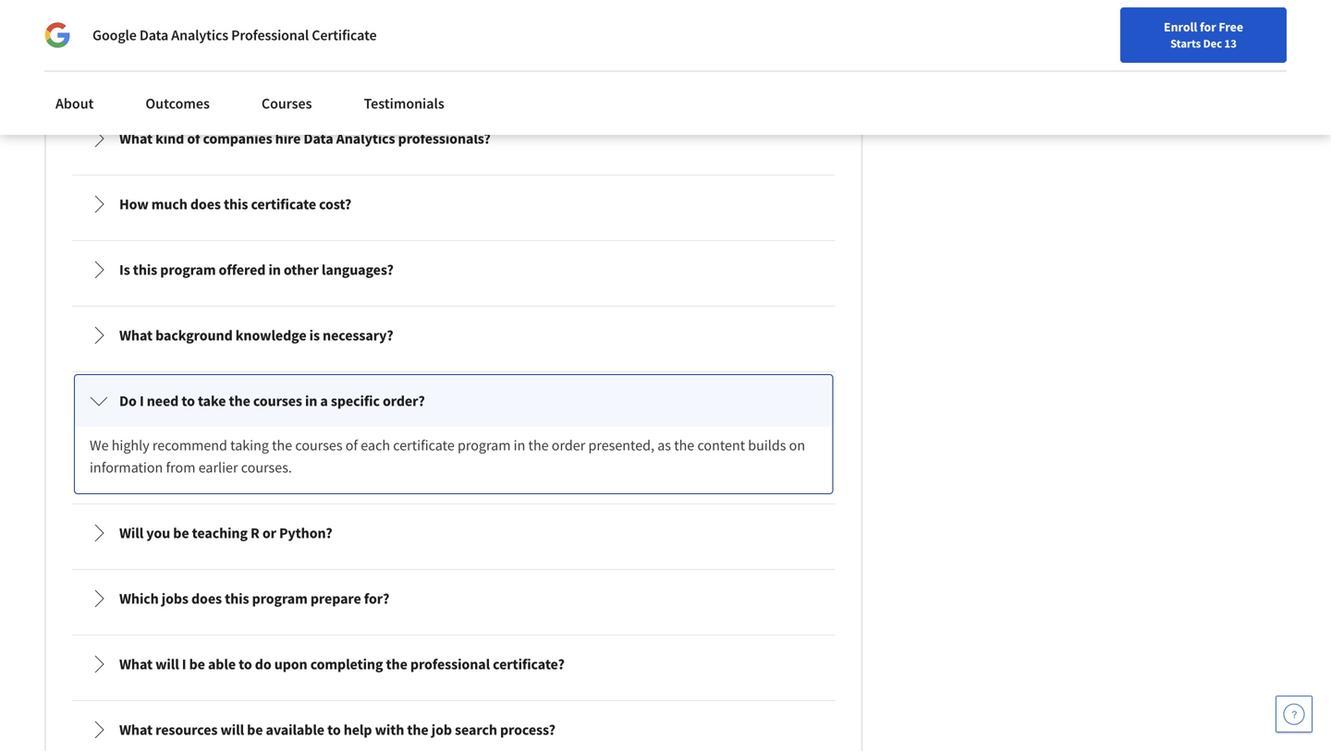 Task type: describe. For each thing, give the bounding box(es) containing it.
show notifications image
[[1116, 23, 1138, 45]]

professional
[[410, 655, 490, 674]]

analytics
[[171, 26, 228, 44]]

or
[[262, 524, 276, 543]]

program inside dropdown button
[[252, 590, 308, 608]]

jobs
[[162, 590, 188, 608]]

how much does this certificate cost? button
[[75, 178, 832, 230]]

13
[[1224, 36, 1237, 51]]

will
[[119, 524, 143, 543]]

which
[[119, 590, 159, 608]]

the right as
[[674, 436, 694, 455]]

courses inside we highly recommend taking the courses of each certificate program in the order presented, as the content builds on information from earlier courses.
[[295, 436, 343, 455]]

what for what resources will be available to help with the job search process?
[[119, 721, 153, 739]]

do
[[255, 655, 271, 674]]

about
[[55, 94, 94, 113]]

job
[[431, 721, 452, 739]]

what resources will be available to help with the job search process? button
[[75, 704, 832, 752]]

take
[[198, 392, 226, 410]]

of
[[346, 436, 358, 455]]

is this program offered in other languages? button
[[75, 244, 832, 296]]

testimonials
[[364, 94, 444, 113]]

which jobs does this program prepare for? button
[[75, 573, 832, 625]]

program inside we highly recommend taking the courses of each certificate program in the order presented, as the content builds on information from earlier courses.
[[458, 436, 511, 455]]

on
[[789, 436, 805, 455]]

what background knowledge is necessary?
[[119, 326, 393, 345]]

does for jobs
[[191, 590, 222, 608]]

is
[[309, 326, 320, 345]]

r
[[251, 524, 260, 543]]

to for will
[[327, 721, 341, 739]]

content
[[697, 436, 745, 455]]

how much does this certificate cost?
[[119, 195, 351, 213]]

what for what will i be able to do upon completing the professional certificate?
[[119, 655, 153, 674]]

google image
[[44, 22, 70, 48]]

certificate?
[[493, 655, 565, 674]]

does for much
[[190, 195, 221, 213]]

upon
[[274, 655, 307, 674]]

google data analytics professional certificate
[[92, 26, 377, 44]]

able
[[208, 655, 236, 674]]

what will i be able to do upon completing the professional certificate? button
[[75, 639, 832, 690]]

this for much
[[224, 195, 248, 213]]

resources
[[155, 721, 218, 739]]

for?
[[364, 590, 390, 608]]

builds
[[748, 436, 786, 455]]

taking
[[230, 436, 269, 455]]

this inside 'dropdown button'
[[133, 261, 157, 279]]

need
[[147, 392, 179, 410]]

is this program offered in other languages?
[[119, 261, 394, 279]]

we highly recommend taking the courses of each certificate program in the order presented, as the content builds on information from earlier courses.
[[90, 436, 808, 477]]

presented,
[[588, 436, 655, 455]]

python?
[[279, 524, 332, 543]]

what background knowledge is necessary? button
[[75, 310, 832, 361]]

certificate
[[312, 26, 377, 44]]

languages?
[[322, 261, 394, 279]]

search
[[455, 721, 497, 739]]

a
[[320, 392, 328, 410]]

specific
[[331, 392, 380, 410]]

do i need to take the courses in a specific order? button
[[75, 375, 832, 427]]

courses link
[[250, 83, 323, 124]]

1 vertical spatial i
[[182, 655, 186, 674]]

what will i be able to do upon completing the professional certificate?
[[119, 655, 565, 674]]

this for jobs
[[225, 590, 249, 608]]

testimonials link
[[353, 83, 455, 124]]

process?
[[500, 721, 556, 739]]

about link
[[44, 83, 105, 124]]

with
[[375, 721, 404, 739]]

how
[[119, 195, 149, 213]]

much
[[151, 195, 187, 213]]

will you be teaching r or python? button
[[75, 507, 832, 559]]

the left the order
[[528, 436, 549, 455]]

google
[[92, 26, 137, 44]]



Task type: locate. For each thing, give the bounding box(es) containing it.
will right resources
[[220, 721, 244, 739]]

will you be teaching r or python?
[[119, 524, 332, 543]]

1 horizontal spatial to
[[239, 655, 252, 674]]

2 vertical spatial what
[[119, 721, 153, 739]]

0 horizontal spatial to
[[182, 392, 195, 410]]

available
[[266, 721, 324, 739]]

will
[[155, 655, 179, 674], [220, 721, 244, 739]]

program down do i need to take the courses in a specific order? dropdown button
[[458, 436, 511, 455]]

outcomes
[[146, 94, 210, 113]]

0 vertical spatial to
[[182, 392, 195, 410]]

2 vertical spatial to
[[327, 721, 341, 739]]

professional
[[231, 26, 309, 44]]

1 horizontal spatial i
[[182, 655, 186, 674]]

program inside 'dropdown button'
[[160, 261, 216, 279]]

does
[[190, 195, 221, 213], [191, 590, 222, 608]]

enroll
[[1164, 18, 1197, 35]]

0 vertical spatial what
[[119, 326, 153, 345]]

2 vertical spatial this
[[225, 590, 249, 608]]

for
[[1200, 18, 1216, 35]]

knowledge
[[236, 326, 306, 345]]

the inside "dropdown button"
[[407, 721, 429, 739]]

offered
[[219, 261, 266, 279]]

data
[[139, 26, 168, 44]]

3 what from the top
[[119, 721, 153, 739]]

0 horizontal spatial program
[[160, 261, 216, 279]]

certificate inside how much does this certificate cost? dropdown button
[[251, 195, 316, 213]]

0 vertical spatial will
[[155, 655, 179, 674]]

which jobs does this program prepare for?
[[119, 590, 390, 608]]

0 horizontal spatial i
[[140, 392, 144, 410]]

free
[[1219, 18, 1243, 35]]

order?
[[383, 392, 425, 410]]

certificate inside we highly recommend taking the courses of each certificate program in the order presented, as the content builds on information from earlier courses.
[[393, 436, 455, 455]]

this
[[224, 195, 248, 213], [133, 261, 157, 279], [225, 590, 249, 608]]

0 horizontal spatial will
[[155, 655, 179, 674]]

in inside we highly recommend taking the courses of each certificate program in the order presented, as the content builds on information from earlier courses.
[[514, 436, 525, 455]]

necessary?
[[323, 326, 393, 345]]

what resources will be available to help with the job search process?
[[119, 721, 556, 739]]

0 vertical spatial i
[[140, 392, 144, 410]]

program left the offered
[[160, 261, 216, 279]]

courses left the of
[[295, 436, 343, 455]]

to left take
[[182, 392, 195, 410]]

enroll for free starts dec 13
[[1164, 18, 1243, 51]]

you
[[146, 524, 170, 543]]

each
[[361, 436, 390, 455]]

courses.
[[241, 458, 292, 477]]

courses left a
[[253, 392, 302, 410]]

to left do
[[239, 655, 252, 674]]

certificate right each
[[393, 436, 455, 455]]

what down which
[[119, 655, 153, 674]]

1 vertical spatial program
[[458, 436, 511, 455]]

0 vertical spatial certificate
[[251, 195, 316, 213]]

from
[[166, 458, 196, 477]]

in left a
[[305, 392, 317, 410]]

we
[[90, 436, 109, 455]]

help center image
[[1283, 703, 1305, 726]]

will inside dropdown button
[[155, 655, 179, 674]]

1 horizontal spatial in
[[305, 392, 317, 410]]

1 vertical spatial will
[[220, 721, 244, 739]]

0 vertical spatial be
[[173, 524, 189, 543]]

dec
[[1203, 36, 1222, 51]]

in left the order
[[514, 436, 525, 455]]

this right jobs at the bottom left of page
[[225, 590, 249, 608]]

0 vertical spatial this
[[224, 195, 248, 213]]

0 vertical spatial program
[[160, 261, 216, 279]]

to left help
[[327, 721, 341, 739]]

2 horizontal spatial program
[[458, 436, 511, 455]]

0 horizontal spatial certificate
[[251, 195, 316, 213]]

be left able
[[189, 655, 205, 674]]

1 vertical spatial what
[[119, 655, 153, 674]]

1 vertical spatial does
[[191, 590, 222, 608]]

courses
[[262, 94, 312, 113]]

1 vertical spatial in
[[305, 392, 317, 410]]

certificate left cost?
[[251, 195, 316, 213]]

in inside dropdown button
[[305, 392, 317, 410]]

1 vertical spatial to
[[239, 655, 252, 674]]

i
[[140, 392, 144, 410], [182, 655, 186, 674]]

1 horizontal spatial certificate
[[393, 436, 455, 455]]

the
[[229, 392, 250, 410], [272, 436, 292, 455], [528, 436, 549, 455], [674, 436, 694, 455], [386, 655, 407, 674], [407, 721, 429, 739]]

to for i
[[239, 655, 252, 674]]

does right much at the left top of the page
[[190, 195, 221, 213]]

1 vertical spatial courses
[[295, 436, 343, 455]]

be right you
[[173, 524, 189, 543]]

0 horizontal spatial in
[[268, 261, 281, 279]]

2 what from the top
[[119, 655, 153, 674]]

2 vertical spatial program
[[252, 590, 308, 608]]

courses
[[253, 392, 302, 410], [295, 436, 343, 455]]

this right is
[[133, 261, 157, 279]]

2 vertical spatial be
[[247, 721, 263, 739]]

1 what from the top
[[119, 326, 153, 345]]

will inside "dropdown button"
[[220, 721, 244, 739]]

i left able
[[182, 655, 186, 674]]

the left job
[[407, 721, 429, 739]]

to inside "dropdown button"
[[327, 721, 341, 739]]

highly
[[112, 436, 149, 455]]

starts
[[1170, 36, 1201, 51]]

the up courses. in the bottom left of the page
[[272, 436, 292, 455]]

2 horizontal spatial to
[[327, 721, 341, 739]]

what left background at the left top
[[119, 326, 153, 345]]

help
[[344, 721, 372, 739]]

other
[[284, 261, 319, 279]]

what
[[119, 326, 153, 345], [119, 655, 153, 674], [119, 721, 153, 739]]

what inside "dropdown button"
[[119, 721, 153, 739]]

background
[[155, 326, 233, 345]]

1 vertical spatial certificate
[[393, 436, 455, 455]]

menu item
[[978, 18, 1097, 79]]

cost?
[[319, 195, 351, 213]]

what left resources
[[119, 721, 153, 739]]

1 horizontal spatial program
[[252, 590, 308, 608]]

be inside "dropdown button"
[[247, 721, 263, 739]]

this up the offered
[[224, 195, 248, 213]]

teaching
[[192, 524, 248, 543]]

1 horizontal spatial will
[[220, 721, 244, 739]]

order
[[552, 436, 585, 455]]

be
[[173, 524, 189, 543], [189, 655, 205, 674], [247, 721, 263, 739]]

in
[[268, 261, 281, 279], [305, 392, 317, 410], [514, 436, 525, 455]]

program left prepare
[[252, 590, 308, 608]]

courses inside dropdown button
[[253, 392, 302, 410]]

i right do
[[140, 392, 144, 410]]

is
[[119, 261, 130, 279]]

2 vertical spatial in
[[514, 436, 525, 455]]

outcomes link
[[134, 83, 221, 124]]

0 vertical spatial does
[[190, 195, 221, 213]]

to
[[182, 392, 195, 410], [239, 655, 252, 674], [327, 721, 341, 739]]

the right take
[[229, 392, 250, 410]]

information
[[90, 458, 163, 477]]

certificate
[[251, 195, 316, 213], [393, 436, 455, 455]]

do
[[119, 392, 137, 410]]

the right 'completing'
[[386, 655, 407, 674]]

do i need to take the courses in a specific order?
[[119, 392, 425, 410]]

in inside 'dropdown button'
[[268, 261, 281, 279]]

recommend
[[152, 436, 227, 455]]

as
[[657, 436, 671, 455]]

prepare
[[310, 590, 361, 608]]

be for will
[[189, 655, 205, 674]]

earlier
[[198, 458, 238, 477]]

None search field
[[263, 12, 569, 49]]

does right jobs at the bottom left of page
[[191, 590, 222, 608]]

1 vertical spatial this
[[133, 261, 157, 279]]

be left available
[[247, 721, 263, 739]]

2 horizontal spatial in
[[514, 436, 525, 455]]

coursera image
[[22, 15, 140, 45]]

completing
[[310, 655, 383, 674]]

what for what background knowledge is necessary?
[[119, 326, 153, 345]]

1 vertical spatial be
[[189, 655, 205, 674]]

will left able
[[155, 655, 179, 674]]

0 vertical spatial courses
[[253, 392, 302, 410]]

in left 'other'
[[268, 261, 281, 279]]

be for resources
[[247, 721, 263, 739]]

0 vertical spatial in
[[268, 261, 281, 279]]



Task type: vqa. For each thing, say whether or not it's contained in the screenshot.
other
yes



